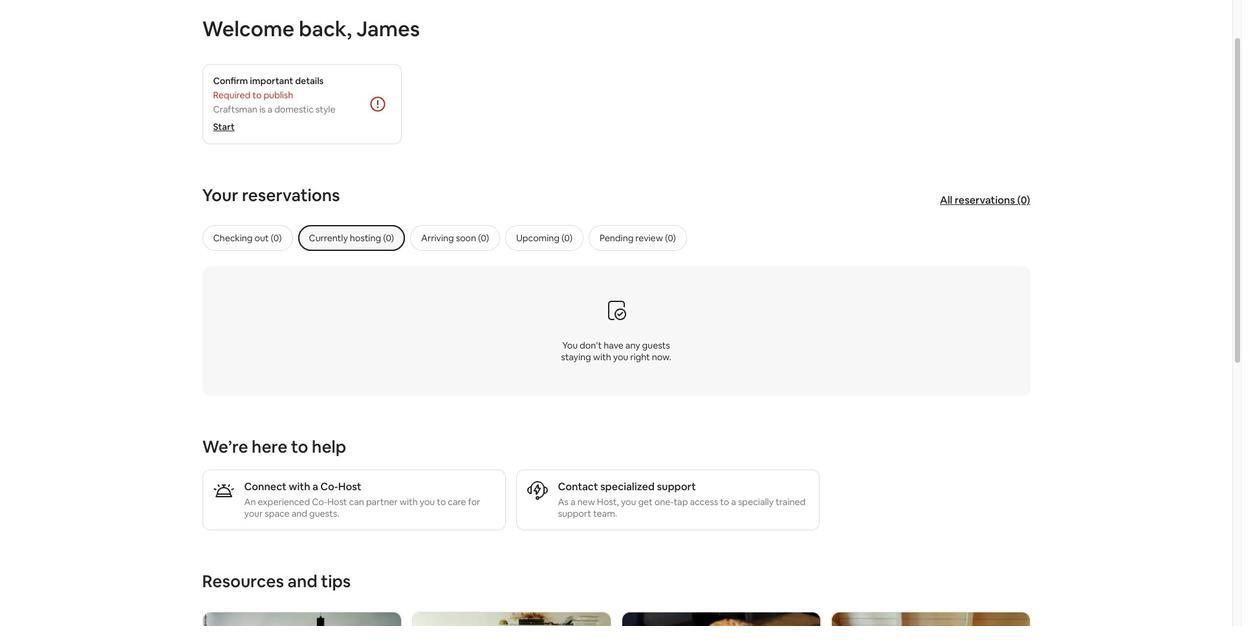 Task type: locate. For each thing, give the bounding box(es) containing it.
you left right now. at the bottom right of page
[[613, 351, 628, 363]]

reservations right 'all'
[[955, 193, 1015, 207]]

0 horizontal spatial with
[[289, 480, 310, 494]]

you left care
[[420, 496, 435, 508]]

co- up the and guests.
[[320, 480, 338, 494]]

0 horizontal spatial reservations
[[242, 184, 340, 206]]

contact
[[558, 480, 598, 494]]

checking
[[213, 232, 253, 244]]

domestic style
[[274, 104, 335, 115]]

you for you
[[613, 351, 628, 363]]

a inside "confirm important details required to publish craftsman is a domestic style start"
[[268, 104, 272, 115]]

specially
[[738, 496, 774, 508]]

welcome
[[202, 16, 295, 42]]

specialized
[[600, 480, 655, 494]]

space
[[265, 508, 290, 520]]

with right partner
[[400, 496, 418, 508]]

right now.
[[630, 351, 672, 363]]

host left can on the bottom of the page
[[327, 496, 347, 508]]

craftsman
[[213, 104, 257, 115]]

to publish
[[253, 89, 293, 101]]

reservations up out (0) on the left
[[242, 184, 340, 206]]

host
[[338, 480, 362, 494], [327, 496, 347, 508]]

to right access
[[720, 496, 729, 508]]

you inside connect with a co-host an experienced co-host can partner with you to care for your space and guests.
[[420, 496, 435, 508]]

you for contact
[[621, 496, 636, 508]]

all reservations (0) link
[[934, 187, 1037, 213]]

your
[[202, 184, 238, 206]]

reservations for your
[[242, 184, 340, 206]]

1 vertical spatial (0)
[[562, 232, 573, 244]]

important details
[[250, 75, 324, 87]]

0 vertical spatial co-
[[320, 480, 338, 494]]

to left help
[[291, 436, 308, 458]]

reservations
[[242, 184, 340, 206], [955, 193, 1015, 207]]

0 vertical spatial host
[[338, 480, 362, 494]]

you inside contact specialized support as a new host, you get one-tap access to a specially trained support team.
[[621, 496, 636, 508]]

one-
[[655, 496, 674, 508]]

we're here to help
[[202, 436, 346, 458]]

you down specialized on the bottom of page
[[621, 496, 636, 508]]

don't
[[580, 339, 602, 351]]

back, james
[[299, 16, 420, 42]]

1 vertical spatial host
[[327, 496, 347, 508]]

a up the and guests.
[[313, 480, 318, 494]]

a inside connect with a co-host an experienced co-host can partner with you to care for your space and guests.
[[313, 480, 318, 494]]

with
[[593, 351, 611, 363], [289, 480, 310, 494], [400, 496, 418, 508]]

0 vertical spatial (0)
[[1018, 193, 1031, 207]]

all reservations (0)
[[940, 193, 1031, 207]]

staying
[[561, 351, 591, 363]]

a
[[268, 104, 272, 115], [313, 480, 318, 494], [571, 496, 576, 508], [731, 496, 736, 508]]

co- right experienced
[[312, 496, 327, 508]]

and guests.
[[292, 508, 339, 520]]

1 horizontal spatial with
[[400, 496, 418, 508]]

to
[[291, 436, 308, 458], [437, 496, 446, 508], [720, 496, 729, 508]]

host up can on the bottom of the page
[[338, 480, 362, 494]]

all
[[940, 193, 953, 207]]

co-
[[320, 480, 338, 494], [312, 496, 327, 508]]

resources and tips
[[202, 571, 351, 593]]

pending review (0)
[[600, 232, 676, 244]]

2 horizontal spatial to
[[720, 496, 729, 508]]

with up experienced
[[289, 480, 310, 494]]

your reservations
[[202, 184, 340, 206]]

start link
[[213, 121, 235, 133]]

thumbnail card image
[[203, 613, 401, 626], [203, 613, 401, 626], [413, 613, 611, 626], [413, 613, 611, 626], [622, 613, 820, 626], [622, 613, 820, 626], [832, 613, 1030, 626], [832, 613, 1030, 626]]

you inside you don't have any guests staying with you right now.
[[613, 351, 628, 363]]

contact specialized support as a new host, you get one-tap access to a specially trained support team.
[[558, 480, 806, 520]]

0 horizontal spatial to
[[291, 436, 308, 458]]

1 horizontal spatial to
[[437, 496, 446, 508]]

confirm
[[213, 75, 248, 87]]

2 horizontal spatial with
[[593, 351, 611, 363]]

with inside you don't have any guests staying with you right now.
[[593, 351, 611, 363]]

get
[[638, 496, 653, 508]]

as
[[558, 496, 569, 508]]

is
[[259, 104, 266, 115]]

with right staying at bottom
[[593, 351, 611, 363]]

host,
[[597, 496, 619, 508]]

hosting (0)
[[350, 232, 394, 244]]

a left the specially
[[731, 496, 736, 508]]

1 horizontal spatial reservations
[[955, 193, 1015, 207]]

0 horizontal spatial (0)
[[562, 232, 573, 244]]

0 vertical spatial with
[[593, 351, 611, 363]]

guests
[[642, 339, 670, 351]]

currently hosting (0)
[[309, 232, 394, 244]]

arriving soon (0)
[[421, 232, 489, 244]]

any
[[626, 339, 640, 351]]

you
[[613, 351, 628, 363], [420, 496, 435, 508], [621, 496, 636, 508]]

(0)
[[1018, 193, 1031, 207], [562, 232, 573, 244]]

partner
[[366, 496, 398, 508]]

arriving
[[421, 232, 454, 244]]

a right the is
[[268, 104, 272, 115]]

experienced
[[258, 496, 310, 508]]

to left care
[[437, 496, 446, 508]]



Task type: vqa. For each thing, say whether or not it's contained in the screenshot.
3rd florida from left
no



Task type: describe. For each thing, give the bounding box(es) containing it.
welcome back, james
[[202, 16, 420, 42]]

soon (0)
[[456, 232, 489, 244]]

care
[[448, 496, 466, 508]]

currently
[[309, 232, 348, 244]]

connect with a co-host an experienced co-host can partner with you to care for your space and guests.
[[244, 480, 480, 520]]

review (0)
[[636, 232, 676, 244]]

reservation filters group
[[202, 225, 1056, 251]]

and
[[288, 571, 317, 593]]

resources
[[202, 571, 284, 593]]

confirm important details required to publish craftsman is a domestic style start
[[213, 75, 335, 133]]

your
[[244, 508, 263, 520]]

out (0)
[[255, 232, 282, 244]]

for
[[468, 496, 480, 508]]

1 vertical spatial with
[[289, 480, 310, 494]]

upcoming (0)
[[516, 232, 573, 244]]

you don't have any guests staying with you right now.
[[561, 339, 672, 363]]

support
[[657, 480, 696, 494]]

1 horizontal spatial (0)
[[1018, 193, 1031, 207]]

checking out (0)
[[213, 232, 282, 244]]

access
[[690, 496, 718, 508]]

help
[[312, 436, 346, 458]]

trained
[[776, 496, 806, 508]]

new
[[578, 496, 595, 508]]

to inside contact specialized support as a new host, you get one-tap access to a specially trained support team.
[[720, 496, 729, 508]]

connect
[[244, 480, 287, 494]]

upcoming
[[516, 232, 560, 244]]

2 vertical spatial with
[[400, 496, 418, 508]]

support team.
[[558, 508, 617, 520]]

an
[[244, 496, 256, 508]]

required
[[213, 89, 251, 101]]

a right as
[[571, 496, 576, 508]]

reservations for all
[[955, 193, 1015, 207]]

tap
[[674, 496, 688, 508]]

1 vertical spatial co-
[[312, 496, 327, 508]]

tips
[[321, 571, 351, 593]]

pending
[[600, 232, 634, 244]]

you
[[562, 339, 578, 351]]

(0) inside reservation filters group
[[562, 232, 573, 244]]

to inside connect with a co-host an experienced co-host can partner with you to care for your space and guests.
[[437, 496, 446, 508]]

start
[[213, 121, 235, 133]]

have
[[604, 339, 624, 351]]

can
[[349, 496, 364, 508]]

we're
[[202, 436, 248, 458]]

here
[[252, 436, 287, 458]]



